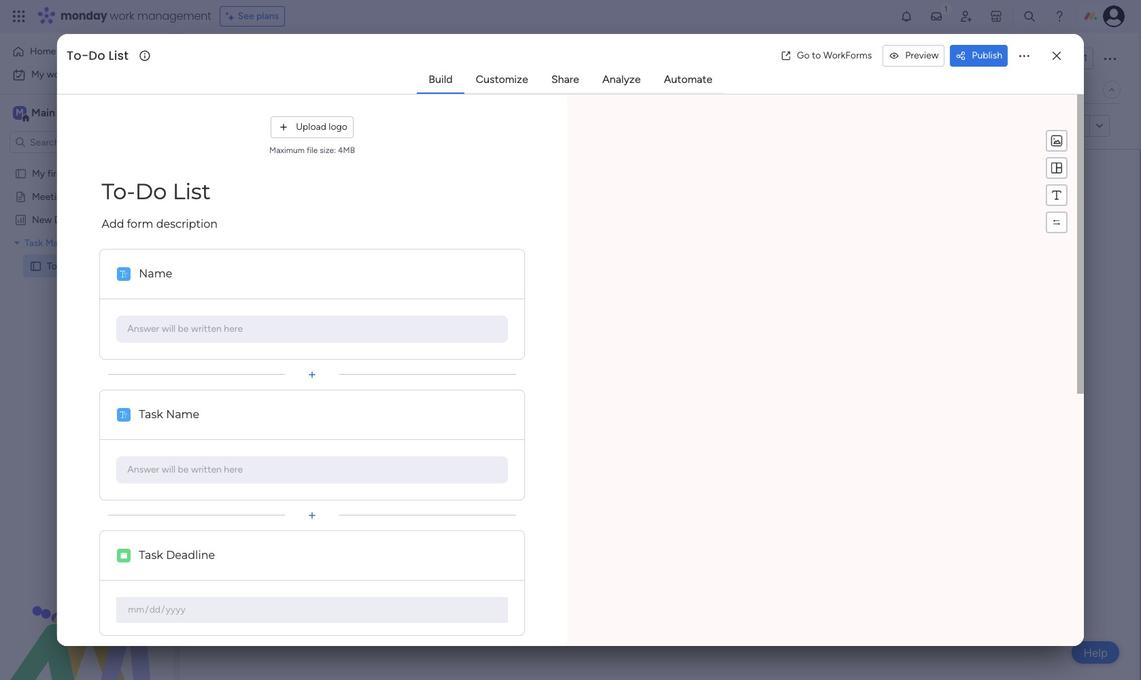 Task type: describe. For each thing, give the bounding box(es) containing it.
main for main workspace
[[31, 106, 55, 119]]

maximum
[[269, 145, 305, 155]]

1 component__icon image from the top
[[117, 267, 131, 281]]

/
[[1078, 52, 1082, 64]]

copy
[[1022, 120, 1045, 131]]

table
[[250, 84, 272, 95]]

search everything image
[[1023, 10, 1037, 23]]

management
[[137, 8, 211, 24]]

task deadline
[[139, 549, 215, 562]]

preview button
[[883, 45, 945, 67]]

list box containing my first board
[[0, 159, 174, 461]]

your
[[708, 262, 743, 284]]

add view image
[[333, 85, 339, 95]]

powered
[[273, 119, 316, 132]]

form for copy
[[1048, 120, 1068, 131]]

let's start by building your form
[[534, 262, 786, 284]]

build
[[429, 73, 453, 86]]

1 horizontal spatial by
[[614, 262, 634, 284]]

main table
[[227, 84, 272, 95]]

to-do list inside field
[[67, 47, 129, 64]]

automate inside the automate button
[[1039, 84, 1082, 95]]

answer will be written here for task
[[127, 464, 243, 476]]

form for add
[[127, 217, 153, 230]]

1 add new question image from the top
[[305, 509, 319, 522]]

list inside list box
[[76, 260, 91, 271]]

start
[[573, 262, 609, 284]]

description
[[156, 217, 218, 230]]

list inside the form 'form'
[[173, 178, 211, 204]]

see plans
[[238, 10, 279, 22]]

notifications image
[[900, 10, 914, 23]]

form button
[[283, 79, 325, 101]]

first
[[47, 167, 64, 179]]

my first board
[[32, 167, 91, 179]]

public board image for my first board
[[14, 167, 27, 180]]

building
[[638, 262, 703, 284]]

lottie animation element
[[0, 543, 174, 680]]

will for task
[[162, 464, 176, 476]]

be for name
[[178, 323, 189, 335]]

see
[[238, 10, 254, 22]]

customize link
[[465, 67, 539, 92]]

work for monday
[[110, 8, 134, 24]]

main for main table
[[227, 84, 248, 95]]

copy form link
[[1022, 120, 1085, 131]]

invite / 1
[[1052, 52, 1088, 64]]

integrate button
[[878, 76, 1009, 104]]

task for task name
[[139, 408, 163, 421]]

my for my first board
[[32, 167, 45, 179]]

plans
[[257, 10, 279, 22]]

to
[[812, 50, 822, 61]]

lottie animation image
[[0, 543, 174, 680]]

upload logo button
[[271, 116, 354, 138]]

here for task
[[224, 464, 243, 476]]

powered by
[[273, 119, 330, 132]]

monday marketplace image
[[990, 10, 1004, 23]]

select product image
[[12, 10, 26, 23]]

do inside list box
[[61, 260, 73, 271]]

go
[[797, 50, 810, 61]]

build link
[[418, 67, 464, 92]]

my work link
[[8, 64, 165, 86]]

answer for task
[[127, 464, 159, 476]]

form
[[293, 84, 315, 95]]

public board image for to-do list
[[29, 259, 42, 272]]

workspace selection element
[[13, 105, 114, 122]]

Search in workspace field
[[29, 134, 114, 150]]

add
[[102, 217, 124, 230]]

activity
[[962, 52, 995, 64]]

2 vertical spatial form
[[748, 262, 786, 284]]

board
[[67, 167, 91, 179]]

new dashboard
[[32, 214, 100, 225]]

form form
[[57, 95, 1085, 680]]

to- inside the form 'form'
[[102, 178, 135, 204]]

main workspace
[[31, 106, 112, 119]]

integrate
[[901, 84, 940, 95]]

to-do list inside list box
[[47, 260, 91, 271]]

task name
[[139, 408, 199, 421]]

To-Do List field
[[63, 47, 137, 65]]

new
[[32, 214, 52, 225]]

let's
[[534, 262, 568, 284]]

invite members image
[[960, 10, 974, 23]]

management
[[45, 237, 102, 248]]

2 add new question image from the top
[[305, 644, 319, 658]]

help button
[[1072, 642, 1120, 664]]

written for task
[[191, 464, 222, 476]]

task management system
[[24, 237, 136, 248]]

publish
[[973, 50, 1003, 61]]

answer for name
[[127, 323, 159, 335]]

home
[[30, 46, 56, 57]]

activity button
[[957, 48, 1021, 69]]

do inside the form 'form'
[[135, 178, 167, 204]]

automate link
[[653, 67, 724, 92]]

workforms
[[824, 50, 872, 61]]



Task type: vqa. For each thing, say whether or not it's contained in the screenshot.
B
no



Task type: locate. For each thing, give the bounding box(es) containing it.
tab list
[[417, 67, 724, 94]]

2 will from the top
[[162, 464, 176, 476]]

1 vertical spatial add new question image
[[305, 644, 319, 658]]

0 vertical spatial written
[[191, 323, 222, 335]]

my for my work
[[31, 69, 44, 80]]

form inside 'form'
[[127, 217, 153, 230]]

my inside option
[[31, 69, 44, 80]]

form right your at the right top of page
[[748, 262, 786, 284]]

work inside option
[[47, 69, 67, 80]]

1 vertical spatial task
[[139, 408, 163, 421]]

analyze
[[603, 73, 641, 86]]

work
[[110, 8, 134, 24], [47, 69, 67, 80]]

invite / 1 button
[[1027, 48, 1094, 69]]

menu image
[[1051, 188, 1064, 202]]

kendall parks image
[[1104, 5, 1125, 27]]

1 vertical spatial form
[[127, 217, 153, 230]]

1 vertical spatial answer
[[127, 464, 159, 476]]

tab list containing build
[[417, 67, 724, 94]]

1 vertical spatial component__icon image
[[117, 408, 131, 422]]

form inside button
[[1048, 120, 1068, 131]]

1 written from the top
[[191, 323, 222, 335]]

public board image
[[14, 190, 27, 203]]

work down home
[[47, 69, 67, 80]]

will for name
[[162, 323, 176, 335]]

name
[[139, 267, 172, 280], [166, 408, 199, 421]]

1 vertical spatial written
[[191, 464, 222, 476]]

public board image
[[14, 167, 27, 180], [29, 259, 42, 272]]

1 vertical spatial my
[[32, 167, 45, 179]]

1 vertical spatial answer will be written here
[[127, 464, 243, 476]]

name button
[[137, 263, 507, 285]]

home link
[[8, 41, 165, 63]]

0 vertical spatial here
[[224, 323, 243, 335]]

invite
[[1052, 52, 1076, 64]]

dashboard
[[54, 214, 100, 225]]

2 component__icon image from the top
[[117, 408, 131, 422]]

component__icon image left task deadline
[[117, 549, 131, 562]]

workspace image
[[13, 105, 27, 120]]

caret down image
[[14, 238, 20, 247]]

form
[[1048, 120, 1068, 131], [127, 217, 153, 230], [748, 262, 786, 284]]

1 will from the top
[[162, 323, 176, 335]]

2 vertical spatial task
[[139, 549, 163, 562]]

upload
[[296, 121, 326, 133]]

main right the workspace image
[[31, 106, 55, 119]]

answer will be written here for name
[[127, 323, 243, 335]]

be for task
[[178, 464, 189, 476]]

more actions image
[[1018, 49, 1032, 63]]

3 component__icon image from the top
[[117, 549, 131, 562]]

1 horizontal spatial main
[[227, 84, 248, 95]]

1 horizontal spatial work
[[110, 8, 134, 24]]

answer
[[127, 323, 159, 335], [127, 464, 159, 476]]

2 vertical spatial component__icon image
[[117, 549, 131, 562]]

automate right analyze
[[664, 73, 713, 86]]

2 answer will be written here from the top
[[127, 464, 243, 476]]

main
[[227, 84, 248, 95], [31, 106, 55, 119]]

see plans button
[[220, 6, 285, 27]]

list box
[[0, 159, 174, 461]]

0 vertical spatial answer will be written here
[[127, 323, 243, 335]]

add form description
[[102, 217, 218, 230]]

go to workforms
[[797, 50, 872, 61]]

automate button
[[1015, 79, 1087, 101]]

customization tools toolbar
[[1047, 130, 1068, 233]]

2 horizontal spatial form
[[1048, 120, 1068, 131]]

preview
[[906, 50, 939, 61]]

1 vertical spatial be
[[178, 464, 189, 476]]

0 horizontal spatial form
[[127, 217, 153, 230]]

go to workforms button
[[776, 45, 878, 67]]

meeting
[[32, 191, 67, 202]]

add new question image
[[305, 368, 319, 381]]

meeting notes
[[32, 191, 96, 202]]

upload logo
[[296, 121, 348, 133]]

my down home
[[31, 69, 44, 80]]

do inside field
[[89, 47, 105, 64]]

2 here from the top
[[224, 464, 243, 476]]

publish button
[[951, 45, 1008, 67]]

1 vertical spatial by
[[614, 262, 634, 284]]

1
[[1084, 52, 1088, 64]]

list
[[279, 43, 312, 73], [109, 47, 129, 64], [173, 178, 211, 204], [76, 260, 91, 271]]

public dashboard image
[[14, 213, 27, 226]]

2 be from the top
[[178, 464, 189, 476]]

component__icon image for task name
[[117, 408, 131, 422]]

0 vertical spatial my
[[31, 69, 44, 80]]

1 answer from the top
[[127, 323, 159, 335]]

notes
[[69, 191, 96, 202]]

background color and image selector image
[[1051, 134, 1064, 148]]

my work
[[31, 69, 67, 80]]

main inside workspace selection element
[[31, 106, 55, 119]]

work right monday
[[110, 8, 134, 24]]

help image
[[1053, 10, 1067, 23]]

component__icon image left task name
[[117, 408, 131, 422]]

written
[[191, 323, 222, 335], [191, 464, 222, 476]]

form up background color and image selector at the top of page
[[1048, 120, 1068, 131]]

component__icon image down "system"
[[117, 267, 131, 281]]

analyze link
[[592, 67, 652, 92]]

work for my
[[47, 69, 67, 80]]

0 horizontal spatial main
[[31, 106, 55, 119]]

main table button
[[206, 79, 283, 101]]

component__icon image
[[117, 267, 131, 281], [117, 408, 131, 422], [117, 549, 131, 562]]

0 horizontal spatial automate
[[664, 73, 713, 86]]

1 vertical spatial main
[[31, 106, 55, 119]]

2 written from the top
[[191, 464, 222, 476]]

help
[[1084, 646, 1108, 660]]

main left table
[[227, 84, 248, 95]]

0 vertical spatial by
[[318, 119, 330, 132]]

automate down invite / 1 button at the right of the page
[[1039, 84, 1082, 95]]

here
[[224, 323, 243, 335], [224, 464, 243, 476]]

1 vertical spatial here
[[224, 464, 243, 476]]

0 horizontal spatial by
[[318, 119, 330, 132]]

link
[[1070, 120, 1085, 131]]

share
[[552, 73, 580, 86]]

my work option
[[8, 64, 165, 86]]

size:
[[320, 145, 336, 155]]

to- inside field
[[67, 47, 89, 64]]

system
[[104, 237, 136, 248]]

workforms logo image
[[336, 115, 413, 137]]

my left first
[[32, 167, 45, 179]]

task
[[24, 237, 43, 248], [139, 408, 163, 421], [139, 549, 163, 562]]

0 vertical spatial add new question image
[[305, 509, 319, 522]]

answer will be written here
[[127, 323, 243, 335], [127, 464, 243, 476]]

1 vertical spatial will
[[162, 464, 176, 476]]

m
[[16, 107, 24, 118]]

logo
[[329, 121, 348, 133]]

file
[[307, 145, 318, 155]]

home option
[[8, 41, 165, 63]]

0 vertical spatial be
[[178, 323, 189, 335]]

add new question image
[[305, 509, 319, 522], [305, 644, 319, 658]]

0 vertical spatial work
[[110, 8, 134, 24]]

task for task management system
[[24, 237, 43, 248]]

form right "add" at the top
[[127, 217, 153, 230]]

0 vertical spatial name
[[139, 267, 172, 280]]

automate
[[664, 73, 713, 86], [1039, 84, 1082, 95]]

1 vertical spatial work
[[47, 69, 67, 80]]

monday work management
[[61, 8, 211, 24]]

name inside button
[[139, 267, 172, 280]]

by
[[318, 119, 330, 132], [614, 262, 634, 284]]

1 horizontal spatial form
[[748, 262, 786, 284]]

customize
[[476, 73, 528, 86]]

1 vertical spatial name
[[166, 408, 199, 421]]

written for name
[[191, 323, 222, 335]]

0 vertical spatial form
[[1048, 120, 1068, 131]]

0 vertical spatial task
[[24, 237, 43, 248]]

0 vertical spatial answer
[[127, 323, 159, 335]]

do
[[245, 43, 273, 73], [89, 47, 105, 64], [135, 178, 167, 204], [61, 260, 73, 271]]

collapse board header image
[[1107, 84, 1118, 95]]

to- inside list box
[[47, 260, 61, 271]]

monday
[[61, 8, 107, 24]]

1 image
[[940, 1, 953, 16]]

automate inside automate link
[[664, 73, 713, 86]]

task for task deadline
[[139, 549, 163, 562]]

public board image down "new"
[[29, 259, 42, 272]]

update feed image
[[930, 10, 944, 23]]

main inside button
[[227, 84, 248, 95]]

deadline
[[166, 549, 215, 562]]

0 vertical spatial component__icon image
[[117, 267, 131, 281]]

1 horizontal spatial automate
[[1039, 84, 1082, 95]]

my inside list box
[[32, 167, 45, 179]]

1 here from the top
[[224, 323, 243, 335]]

to-do list inside the form 'form'
[[102, 178, 211, 204]]

my
[[31, 69, 44, 80], [32, 167, 45, 179]]

1 be from the top
[[178, 323, 189, 335]]

copy form link button
[[997, 115, 1090, 137]]

component__icon image for task deadline
[[117, 549, 131, 562]]

0 vertical spatial main
[[227, 84, 248, 95]]

be
[[178, 323, 189, 335], [178, 464, 189, 476]]

share link
[[541, 67, 590, 92]]

menu image
[[1051, 161, 1064, 175]]

0 vertical spatial public board image
[[14, 167, 27, 180]]

1 vertical spatial public board image
[[29, 259, 42, 272]]

list inside to-do list field
[[109, 47, 129, 64]]

to-
[[207, 43, 245, 73], [67, 47, 89, 64], [102, 178, 135, 204], [47, 260, 61, 271]]

0 vertical spatial will
[[162, 323, 176, 335]]

maximum file size: 4mb
[[269, 145, 355, 155]]

to-do list
[[207, 43, 312, 73], [67, 47, 129, 64], [102, 178, 211, 204], [47, 260, 91, 271]]

0 horizontal spatial public board image
[[14, 167, 27, 180]]

workspace
[[58, 106, 112, 119]]

2 answer from the top
[[127, 464, 159, 476]]

4mb
[[338, 145, 355, 155]]

public board image up public board icon
[[14, 167, 27, 180]]

0 horizontal spatial work
[[47, 69, 67, 80]]

here for name
[[224, 323, 243, 335]]

1 horizontal spatial public board image
[[29, 259, 42, 272]]

1 answer will be written here from the top
[[127, 323, 243, 335]]

option
[[0, 161, 174, 164]]



